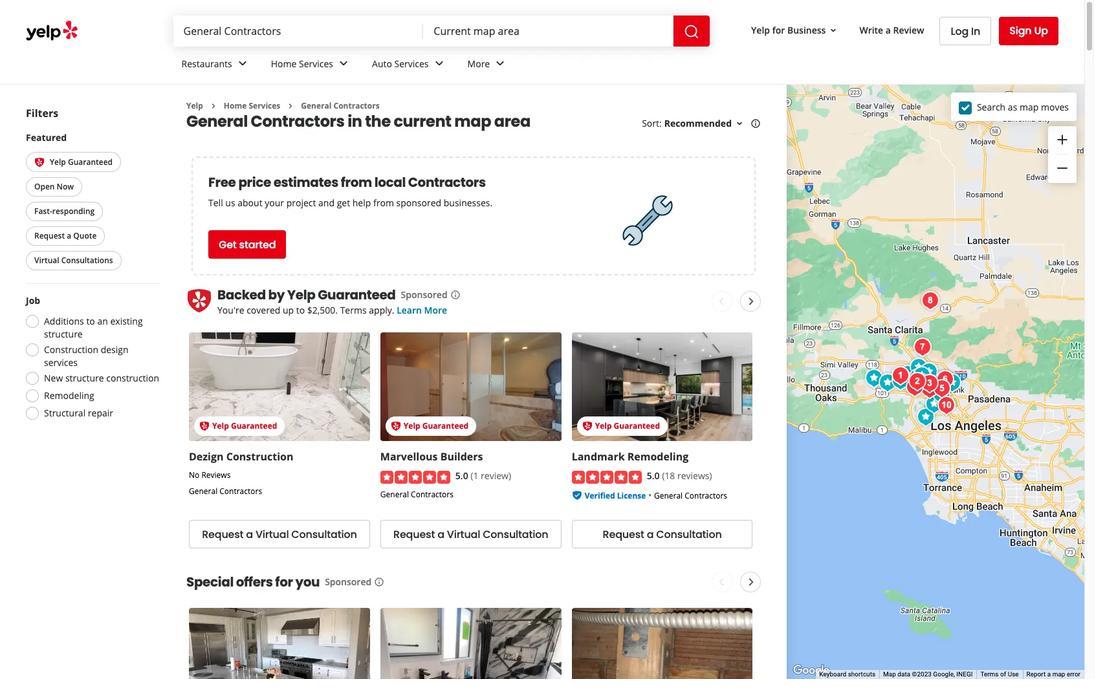 Task type: vqa. For each thing, say whether or not it's contained in the screenshot.
right pork
no



Task type: describe. For each thing, give the bounding box(es) containing it.
24 chevron down v2 image for home services
[[336, 56, 351, 71]]

request a quote button
[[26, 227, 105, 246]]

16 chevron right v2 image
[[208, 101, 219, 111]]

sign up
[[1009, 23, 1048, 38]]

area
[[494, 111, 530, 132]]

structural repair
[[44, 407, 113, 420]]

24 chevron down v2 image for more
[[493, 56, 508, 71]]

©2023
[[912, 671, 932, 678]]

error
[[1067, 671, 1081, 678]]

24 chevron down v2 image for restaurants
[[235, 56, 250, 71]]

businesses.
[[444, 197, 493, 209]]

verified license button
[[585, 489, 646, 501]]

additions to an existing structure
[[44, 315, 143, 341]]

structure inside additions to an existing structure
[[44, 328, 83, 341]]

construction design services
[[44, 344, 128, 369]]

marvellous builders link
[[380, 450, 483, 464]]

marvellous
[[380, 450, 438, 464]]

a for write a review link
[[886, 24, 891, 36]]

request for landmark remodeling
[[603, 527, 644, 542]]

armas construction image
[[910, 334, 936, 360]]

request a virtual consultation for marvellous builders
[[393, 527, 548, 542]]

jp general construction image
[[923, 370, 949, 396]]

yelp guaranteed for marvellous builders
[[404, 421, 469, 432]]

yelp guaranteed link for landmark remodeling
[[572, 333, 753, 442]]

general right 16 chevron right v2 image
[[301, 100, 332, 111]]

virtual for marvellous builders
[[447, 527, 480, 542]]

get
[[337, 197, 350, 209]]

additions
[[44, 315, 84, 328]]

Near text field
[[434, 24, 663, 38]]

request a virtual consultation for dezign construction
[[202, 527, 357, 542]]

auto
[[372, 57, 392, 70]]

project
[[286, 197, 316, 209]]

price
[[238, 174, 271, 192]]

general contractors in the current map area
[[186, 111, 530, 132]]

guaranteed inside button
[[68, 157, 113, 168]]

yelp guaranteed link for marvellous builders
[[380, 333, 561, 442]]

a for request a virtual consultation button for dezign construction
[[246, 527, 253, 542]]

5.0 for consultation
[[647, 470, 660, 482]]

us
[[225, 197, 235, 209]]

16 info v2 image for general contractors in the current map area
[[751, 119, 761, 129]]

offers
[[236, 574, 273, 592]]

open now button
[[26, 178, 82, 197]]

write
[[860, 24, 883, 36]]

sign
[[1009, 23, 1032, 38]]

new structure construction
[[44, 372, 159, 385]]

request a consultation
[[603, 527, 722, 542]]

you're
[[217, 304, 244, 317]]

dezign construction link
[[189, 450, 293, 464]]

16 yelp guaranteed v2 image for dezign construction
[[199, 421, 210, 432]]

16 yelp guaranteed v2 image for landmark remodeling
[[582, 421, 592, 432]]

contractors inside dezign construction no reviews general contractors
[[220, 486, 262, 497]]

open
[[34, 181, 55, 192]]

moves
[[1041, 101, 1069, 113]]

virtual consultations button
[[26, 251, 121, 271]]

16 yelp guaranteed v2 image
[[34, 157, 45, 168]]

apply.
[[369, 304, 394, 317]]

yelp guaranteed for landmark remodeling
[[595, 421, 660, 432]]

yelp for business button
[[746, 19, 844, 42]]

terms of use link
[[981, 671, 1019, 678]]

report a map error link
[[1027, 671, 1081, 678]]

by
[[268, 286, 285, 304]]

consultation for dezign construction
[[291, 527, 357, 542]]

sponsored
[[396, 197, 441, 209]]

virtual inside button
[[34, 255, 59, 266]]

(18
[[662, 470, 675, 482]]

open now
[[34, 181, 74, 192]]

yelp guaranteed inside button
[[50, 157, 113, 168]]

construction
[[106, 372, 159, 385]]

request inside request a quote button
[[34, 231, 65, 242]]

request a virtual consultation button for dezign construction
[[189, 520, 370, 549]]

msb builders image
[[905, 365, 931, 390]]

general inside dezign construction no reviews general contractors
[[189, 486, 218, 497]]

free price estimates from local contractors tell us about your project and get help from sponsored businesses.
[[208, 174, 493, 209]]

search image
[[684, 24, 699, 39]]

general contractors link
[[301, 100, 380, 111]]

map data ©2023 google, inegi
[[883, 671, 973, 678]]

dwell image
[[917, 370, 943, 396]]

as
[[1008, 101, 1017, 113]]

valley builders and remodeling image
[[905, 368, 930, 394]]

general down restaurants link
[[186, 111, 248, 132]]

for inside "button"
[[772, 24, 785, 36]]

search
[[977, 101, 1006, 113]]

of
[[1000, 671, 1006, 678]]

2 horizontal spatial services
[[394, 57, 429, 70]]

write a review link
[[854, 19, 929, 42]]

estimates
[[273, 174, 338, 192]]

keyboard
[[819, 671, 846, 678]]

builders
[[440, 450, 483, 464]]

a for marvellous builders's request a virtual consultation button
[[437, 527, 444, 542]]

american home improvement image
[[875, 370, 901, 396]]

yelp guaranteed for dezign construction
[[212, 421, 277, 432]]

up
[[1034, 23, 1048, 38]]

1 vertical spatial structure
[[65, 372, 104, 385]]

0 vertical spatial home services link
[[261, 47, 362, 84]]

no
[[189, 470, 199, 481]]

more link
[[457, 47, 518, 84]]

5 star rating image for request a consultation
[[572, 471, 642, 484]]

dream construction image
[[909, 363, 935, 389]]

fast-
[[34, 206, 52, 217]]

sponsored for backed by yelp guaranteed
[[401, 289, 447, 301]]

build method construction image
[[917, 376, 943, 402]]

sustainable home construction image
[[921, 391, 947, 417]]

recommended
[[664, 117, 732, 130]]

verified license
[[585, 490, 646, 501]]

responding
[[52, 206, 95, 217]]

1 vertical spatial home services
[[224, 100, 280, 111]]

galmidi group image
[[888, 368, 914, 394]]

zoom in image
[[1055, 132, 1070, 147]]

yelp guaranteed
[[287, 286, 396, 304]]

terms of use
[[981, 671, 1019, 678]]

more inside more link
[[467, 57, 490, 70]]

auto services
[[372, 57, 429, 70]]

request for dezign construction
[[202, 527, 244, 542]]

landmark remodeling
[[572, 450, 689, 464]]

contractors down auto
[[334, 100, 380, 111]]

log in
[[951, 24, 980, 38]]

fast-responding
[[34, 206, 95, 217]]

google image
[[790, 663, 833, 679]]

rm1 construction image
[[913, 404, 939, 430]]

fast-responding button
[[26, 202, 103, 222]]

zoom out image
[[1055, 161, 1070, 176]]

1 horizontal spatial to
[[296, 304, 305, 317]]

job
[[26, 295, 40, 307]]

use
[[1008, 671, 1019, 678]]

yelp inside yelp for business "button"
[[751, 24, 770, 36]]

landmark remodeling image
[[928, 381, 954, 407]]

contractors left in
[[251, 111, 345, 132]]

option group containing job
[[22, 295, 160, 424]]

current
[[394, 111, 451, 132]]

map for search
[[1020, 101, 1039, 113]]

log
[[951, 24, 969, 38]]

your
[[265, 197, 284, 209]]

a for request a consultation 'button'
[[647, 527, 654, 542]]

an
[[97, 315, 108, 328]]

request a consultation button
[[572, 520, 753, 549]]

structural
[[44, 407, 86, 420]]

home services inside business categories element
[[271, 57, 333, 70]]

1 vertical spatial home services link
[[224, 100, 280, 111]]

emoh remodeling image
[[939, 370, 965, 396]]

map
[[883, 671, 896, 678]]

virtual consultations
[[34, 255, 113, 266]]

docc malibu construction image
[[906, 354, 932, 380]]

silverman's construction image
[[917, 288, 943, 313]]

0 horizontal spatial services
[[249, 100, 280, 111]]

covered
[[247, 304, 280, 317]]

get started button
[[208, 231, 286, 259]]

pearl remodeling image
[[888, 363, 914, 389]]

sponsored for special offers for you
[[325, 576, 372, 588]]

construction inside construction design services
[[44, 344, 98, 356]]

repair
[[88, 407, 113, 420]]

reviews
[[201, 470, 231, 481]]

yelp link
[[186, 100, 203, 111]]

you
[[295, 574, 320, 592]]

creative innovation developers image
[[932, 367, 958, 392]]

new look construction image
[[916, 359, 942, 385]]

guaranteed for landmark remodeling
[[614, 421, 660, 432]]

previous image
[[714, 294, 729, 310]]



Task type: locate. For each thing, give the bounding box(es) containing it.
yelp guaranteed up dezign construction link
[[212, 421, 277, 432]]

16 yelp guaranteed v2 image for marvellous builders
[[391, 421, 401, 432]]

yelp up marvellous
[[404, 421, 420, 432]]

contractors down marvellous builders link
[[411, 489, 454, 500]]

0 horizontal spatial request a virtual consultation
[[202, 527, 357, 542]]

(1
[[471, 470, 478, 482]]

request inside request a consultation 'button'
[[603, 527, 644, 542]]

None search field
[[173, 16, 712, 47]]

home services left 16 chevron right v2 image
[[224, 100, 280, 111]]

terms left of
[[981, 671, 999, 678]]

yelp right 16 yelp guaranteed v2 image
[[50, 157, 66, 168]]

keyboard shortcuts
[[819, 671, 875, 678]]

business categories element
[[171, 47, 1059, 84]]

0 horizontal spatial 24 chevron down v2 image
[[235, 56, 250, 71]]

0 vertical spatial home services
[[271, 57, 333, 70]]

get
[[219, 237, 237, 252]]

restaurants link
[[171, 47, 261, 84]]

1 vertical spatial home
[[224, 100, 247, 111]]

1 horizontal spatial map
[[1020, 101, 1039, 113]]

virtual down request a quote button at the top left of the page
[[34, 255, 59, 266]]

1 horizontal spatial terms
[[981, 671, 999, 678]]

2 horizontal spatial map
[[1052, 671, 1065, 678]]

24 chevron down v2 image left auto
[[336, 56, 351, 71]]

16 chevron down v2 image for recommended
[[734, 119, 745, 129]]

special
[[186, 574, 234, 592]]

from down local
[[373, 197, 394, 209]]

shortcuts
[[848, 671, 875, 678]]

1 horizontal spatial virtual
[[256, 527, 289, 542]]

yelp inside yelp guaranteed button
[[50, 157, 66, 168]]

new
[[44, 372, 63, 385]]

to left 'an'
[[86, 315, 95, 328]]

2 request a virtual consultation button from the left
[[380, 520, 561, 549]]

map right as
[[1020, 101, 1039, 113]]

existing
[[110, 315, 143, 328]]

to
[[296, 304, 305, 317], [86, 315, 95, 328]]

free price estimates from local contractors image
[[616, 189, 680, 253]]

services left 16 chevron right v2 image
[[249, 100, 280, 111]]

consultations
[[61, 255, 113, 266]]

2 24 chevron down v2 image from the left
[[493, 56, 508, 71]]

2 5.0 from the left
[[647, 470, 660, 482]]

home services
[[271, 57, 333, 70], [224, 100, 280, 111]]

marvellous builders
[[380, 450, 483, 464]]

business
[[787, 24, 826, 36]]

go home builders image
[[932, 367, 958, 392]]

16 yelp guaranteed v2 image up dezign
[[199, 421, 210, 432]]

verified
[[585, 490, 615, 501]]

map left error
[[1052, 671, 1065, 678]]

3 yelp guaranteed link from the left
[[572, 333, 753, 442]]

5 star rating image for request a virtual consultation
[[380, 471, 450, 484]]

2 24 chevron down v2 image from the left
[[431, 56, 447, 71]]

more
[[467, 57, 490, 70], [424, 304, 447, 317]]

started
[[239, 237, 276, 252]]

16 info v2 image for special offers for you
[[374, 577, 384, 588]]

terms left apply.
[[340, 304, 367, 317]]

3 16 yelp guaranteed v2 image from the left
[[582, 421, 592, 432]]

16 chevron right v2 image
[[286, 101, 296, 111]]

0 vertical spatial structure
[[44, 328, 83, 341]]

1 horizontal spatial request a virtual consultation button
[[380, 520, 561, 549]]

1 vertical spatial construction
[[226, 450, 293, 464]]

landmark
[[572, 450, 625, 464]]

guaranteed for marvellous builders
[[422, 421, 469, 432]]

contractors
[[334, 100, 380, 111], [251, 111, 345, 132], [408, 174, 486, 192], [220, 486, 262, 497], [411, 489, 454, 500], [685, 490, 727, 501]]

google,
[[933, 671, 955, 678]]

0 horizontal spatial to
[[86, 315, 95, 328]]

1 24 chevron down v2 image from the left
[[235, 56, 250, 71]]

24 chevron down v2 image
[[235, 56, 250, 71], [493, 56, 508, 71]]

1 horizontal spatial general contractors
[[380, 489, 454, 500]]

yelp left 16 chevron right v2 icon
[[186, 100, 203, 111]]

general contractors
[[301, 100, 380, 111], [380, 489, 454, 500], [654, 490, 727, 501]]

general contractors right 16 chevron right v2 image
[[301, 100, 380, 111]]

home services link
[[261, 47, 362, 84], [224, 100, 280, 111]]

learn more link
[[397, 304, 447, 317]]

0 vertical spatial for
[[772, 24, 785, 36]]

1 horizontal spatial 24 chevron down v2 image
[[493, 56, 508, 71]]

24 chevron down v2 image for auto services
[[431, 56, 447, 71]]

consultation inside 'button'
[[656, 527, 722, 542]]

yelp guaranteed up now
[[50, 157, 113, 168]]

5 star rating image
[[380, 471, 450, 484], [572, 471, 642, 484]]

16 chevron down v2 image inside yelp for business "button"
[[828, 25, 839, 35]]

services
[[44, 357, 78, 369]]

1 5 star rating image from the left
[[380, 471, 450, 484]]

1 horizontal spatial 16 info v2 image
[[751, 119, 761, 129]]

0 horizontal spatial terms
[[340, 304, 367, 317]]

featured group
[[23, 131, 160, 273]]

1 horizontal spatial yelp guaranteed link
[[380, 333, 561, 442]]

map left area
[[454, 111, 491, 132]]

24 chevron down v2 image inside restaurants link
[[235, 56, 250, 71]]

1 vertical spatial 16 chevron down v2 image
[[734, 119, 745, 129]]

0 vertical spatial terms
[[340, 304, 367, 317]]

consultation down the review)
[[483, 527, 548, 542]]

request for marvellous builders
[[393, 527, 435, 542]]

a inside 'button'
[[647, 527, 654, 542]]

yelp guaranteed up landmark remodeling
[[595, 421, 660, 432]]

1 horizontal spatial request a virtual consultation
[[393, 527, 548, 542]]

1 consultation from the left
[[291, 527, 357, 542]]

0 horizontal spatial 5 star rating image
[[380, 471, 450, 484]]

from
[[341, 174, 372, 192], [373, 197, 394, 209]]

remodeling up (18
[[627, 450, 689, 464]]

yelp guaranteed link for dezign construction
[[189, 333, 370, 442]]

virtual
[[34, 255, 59, 266], [256, 527, 289, 542], [447, 527, 480, 542]]

24 chevron down v2 image inside auto services link
[[431, 56, 447, 71]]

0 horizontal spatial for
[[275, 574, 293, 592]]

four seasons builders image
[[929, 376, 955, 401]]

south land remodeling image
[[902, 374, 928, 400]]

to inside additions to an existing structure
[[86, 315, 95, 328]]

5.0
[[455, 470, 468, 482], [647, 470, 660, 482]]

request
[[34, 231, 65, 242], [202, 527, 244, 542], [393, 527, 435, 542], [603, 527, 644, 542]]

0 vertical spatial 16 info v2 image
[[751, 119, 761, 129]]

16 yelp guaranteed v2 image
[[199, 421, 210, 432], [391, 421, 401, 432], [582, 421, 592, 432]]

for left you
[[275, 574, 293, 592]]

restaurants
[[181, 57, 232, 70]]

1 horizontal spatial 16 yelp guaranteed v2 image
[[391, 421, 401, 432]]

0 horizontal spatial 24 chevron down v2 image
[[336, 56, 351, 71]]

backed
[[217, 286, 266, 304]]

request a virtual consultation button for marvellous builders
[[380, 520, 561, 549]]

24 chevron down v2 image right "auto services" on the top left of the page
[[431, 56, 447, 71]]

search as map moves
[[977, 101, 1069, 113]]

yelp up dezign
[[212, 421, 229, 432]]

0 horizontal spatial yelp guaranteed link
[[189, 333, 370, 442]]

24 chevron down v2 image right restaurants
[[235, 56, 250, 71]]

5.0 (1 review)
[[455, 470, 511, 482]]

a inside button
[[67, 231, 71, 242]]

1 yelp guaranteed link from the left
[[189, 333, 370, 442]]

1 horizontal spatial home
[[271, 57, 297, 70]]

1 vertical spatial more
[[424, 304, 447, 317]]

featured
[[26, 131, 67, 144]]

marvellous builders image
[[895, 361, 921, 387]]

review
[[893, 24, 924, 36]]

1 none field from the left
[[183, 24, 413, 38]]

16 info v2 image
[[751, 119, 761, 129], [374, 577, 384, 588]]

1 vertical spatial 16 info v2 image
[[374, 577, 384, 588]]

landmark remodeling link
[[572, 450, 689, 464]]

0 vertical spatial sponsored
[[401, 289, 447, 301]]

next image
[[744, 294, 759, 310]]

auto services link
[[362, 47, 457, 84]]

2 horizontal spatial general contractors
[[654, 490, 727, 501]]

a
[[886, 24, 891, 36], [67, 231, 71, 242], [246, 527, 253, 542], [437, 527, 444, 542], [647, 527, 654, 542], [1047, 671, 1051, 678]]

$2,500.
[[307, 304, 338, 317]]

dezign construction no reviews general contractors
[[189, 450, 293, 497]]

for left business
[[772, 24, 785, 36]]

0 vertical spatial remodeling
[[44, 390, 94, 402]]

2 none field from the left
[[434, 24, 663, 38]]

0 vertical spatial more
[[467, 57, 490, 70]]

construction up reviews in the left bottom of the page
[[226, 450, 293, 464]]

request a virtual consultation button down (1
[[380, 520, 561, 549]]

0 horizontal spatial remodeling
[[44, 390, 94, 402]]

1 horizontal spatial remodeling
[[627, 450, 689, 464]]

0 horizontal spatial none field
[[183, 24, 413, 38]]

0 vertical spatial from
[[341, 174, 372, 192]]

16 chevron down v2 image right business
[[828, 25, 839, 35]]

to right "up"
[[296, 304, 305, 317]]

and
[[318, 197, 335, 209]]

guaranteed up marvellous builders link
[[422, 421, 469, 432]]

home right 16 chevron right v2 icon
[[224, 100, 247, 111]]

request a virtual consultation up offers
[[202, 527, 357, 542]]

1 horizontal spatial consultation
[[483, 527, 548, 542]]

0 horizontal spatial 16 yelp guaranteed v2 image
[[199, 421, 210, 432]]

about
[[238, 197, 262, 209]]

remodeling
[[44, 390, 94, 402], [627, 450, 689, 464]]

option group
[[22, 295, 160, 424]]

tell
[[208, 197, 223, 209]]

home inside home services link
[[271, 57, 297, 70]]

general contractors down the reviews)
[[654, 490, 727, 501]]

0 vertical spatial construction
[[44, 344, 98, 356]]

sponsored right you
[[325, 576, 372, 588]]

contractors down reviews in the left bottom of the page
[[220, 486, 262, 497]]

contractors down the reviews)
[[685, 490, 727, 501]]

guaranteed up now
[[68, 157, 113, 168]]

0 horizontal spatial request a virtual consultation button
[[189, 520, 370, 549]]

1 horizontal spatial for
[[772, 24, 785, 36]]

home services down find text box
[[271, 57, 333, 70]]

16 chevron down v2 image inside recommended dropdown button
[[734, 119, 745, 129]]

2 horizontal spatial virtual
[[447, 527, 480, 542]]

5.0 (18 reviews)
[[647, 470, 712, 482]]

1 16 yelp guaranteed v2 image from the left
[[199, 421, 210, 432]]

consultation for marvellous builders
[[483, 527, 548, 542]]

2 16 yelp guaranteed v2 image from the left
[[391, 421, 401, 432]]

0 vertical spatial 16 chevron down v2 image
[[828, 25, 839, 35]]

services right auto
[[394, 57, 429, 70]]

0 horizontal spatial virtual
[[34, 255, 59, 266]]

map region
[[663, 22, 1094, 679]]

in
[[348, 111, 362, 132]]

a for request a quote button at the top left of the page
[[67, 231, 71, 242]]

yelp left business
[[751, 24, 770, 36]]

none field find
[[183, 24, 413, 38]]

yelp for business
[[751, 24, 826, 36]]

1 horizontal spatial sponsored
[[401, 289, 447, 301]]

1 horizontal spatial 5.0
[[647, 470, 660, 482]]

reviews)
[[677, 470, 712, 482]]

previous image
[[714, 575, 729, 590]]

for
[[772, 24, 785, 36], [275, 574, 293, 592]]

1 horizontal spatial from
[[373, 197, 394, 209]]

general contractors down marvellous
[[380, 489, 454, 500]]

0 horizontal spatial home
[[224, 100, 247, 111]]

5.0 for virtual
[[455, 470, 468, 482]]

yelp guaranteed up marvellous builders
[[404, 421, 469, 432]]

0 horizontal spatial 16 chevron down v2 image
[[734, 119, 745, 129]]

1 horizontal spatial 5 star rating image
[[572, 471, 642, 484]]

none field near
[[434, 24, 663, 38]]

group
[[1048, 126, 1077, 183]]

guaranteed up landmark remodeling
[[614, 421, 660, 432]]

services down find text box
[[299, 57, 333, 70]]

0 horizontal spatial sponsored
[[325, 576, 372, 588]]

sponsored up "learn more" link
[[401, 289, 447, 301]]

request a virtual consultation
[[202, 527, 357, 542], [393, 527, 548, 542]]

consultation
[[291, 527, 357, 542], [483, 527, 548, 542], [656, 527, 722, 542]]

dezign
[[189, 450, 224, 464]]

1 vertical spatial remodeling
[[627, 450, 689, 464]]

1 vertical spatial sponsored
[[325, 576, 372, 588]]

2 horizontal spatial yelp guaranteed link
[[572, 333, 753, 442]]

virtual down (1
[[447, 527, 480, 542]]

request a virtual consultation button
[[189, 520, 370, 549], [380, 520, 561, 549]]

now
[[57, 181, 74, 192]]

yelp up landmark
[[595, 421, 612, 432]]

1 horizontal spatial 24 chevron down v2 image
[[431, 56, 447, 71]]

license
[[617, 490, 646, 501]]

16 chevron down v2 image
[[828, 25, 839, 35], [734, 119, 745, 129]]

1 vertical spatial terms
[[981, 671, 999, 678]]

16 verified v2 image
[[572, 490, 582, 501]]

0 horizontal spatial consultation
[[291, 527, 357, 542]]

0 vertical spatial home
[[271, 57, 297, 70]]

24 chevron down v2 image down near field
[[493, 56, 508, 71]]

yelp guaranteed link
[[189, 333, 370, 442], [380, 333, 561, 442], [572, 333, 753, 442]]

2 5 star rating image from the left
[[572, 471, 642, 484]]

virtual up offers
[[256, 527, 289, 542]]

from up help
[[341, 174, 372, 192]]

learn
[[397, 304, 422, 317]]

contractors inside free price estimates from local contractors tell us about your project and get help from sponsored businesses.
[[408, 174, 486, 192]]

structure down additions
[[44, 328, 83, 341]]

contractors up businesses.
[[408, 174, 486, 192]]

yelp
[[751, 24, 770, 36], [186, 100, 203, 111], [50, 157, 66, 168], [212, 421, 229, 432], [404, 421, 420, 432], [595, 421, 612, 432]]

0 horizontal spatial construction
[[44, 344, 98, 356]]

dezign construction image
[[861, 365, 887, 391]]

5.0 left (1
[[455, 470, 468, 482]]

24 chevron down v2 image inside more link
[[493, 56, 508, 71]]

special offers for you
[[186, 574, 320, 592]]

design
[[101, 344, 128, 356]]

construction inside dezign construction no reviews general contractors
[[226, 450, 293, 464]]

guaranteed up dezign construction link
[[231, 421, 277, 432]]

1 horizontal spatial more
[[467, 57, 490, 70]]

general down (18
[[654, 490, 683, 501]]

remodeling up structural
[[44, 390, 94, 402]]

16 yelp guaranteed v2 image up marvellous
[[391, 421, 401, 432]]

3 consultation from the left
[[656, 527, 722, 542]]

2 consultation from the left
[[483, 527, 548, 542]]

home services link left 16 chevron right v2 image
[[224, 100, 280, 111]]

0 horizontal spatial map
[[454, 111, 491, 132]]

24 chevron down v2 image
[[336, 56, 351, 71], [431, 56, 447, 71]]

1 5.0 from the left
[[455, 470, 468, 482]]

1 horizontal spatial construction
[[226, 450, 293, 464]]

1 24 chevron down v2 image from the left
[[336, 56, 351, 71]]

general down marvellous
[[380, 489, 409, 500]]

1 request a virtual consultation button from the left
[[189, 520, 370, 549]]

recommended button
[[664, 117, 745, 130]]

0 horizontal spatial general contractors
[[301, 100, 380, 111]]

0 horizontal spatial 16 info v2 image
[[374, 577, 384, 588]]

general
[[301, 100, 332, 111], [186, 111, 248, 132], [189, 486, 218, 497], [380, 489, 409, 500], [654, 490, 683, 501]]

1 vertical spatial for
[[275, 574, 293, 592]]

structure
[[44, 328, 83, 341], [65, 372, 104, 385]]

16 chevron down v2 image for yelp for business
[[828, 25, 839, 35]]

0 horizontal spatial 5.0
[[455, 470, 468, 482]]

next image
[[744, 575, 759, 590]]

consultation up you
[[291, 527, 357, 542]]

consultation up previous image
[[656, 527, 722, 542]]

write a review
[[860, 24, 924, 36]]

request a virtual consultation button up offers
[[189, 520, 370, 549]]

general down "no"
[[189, 486, 218, 497]]

Find text field
[[183, 24, 413, 38]]

0 horizontal spatial more
[[424, 304, 447, 317]]

home services link down find text box
[[261, 47, 362, 84]]

5 star rating image down marvellous
[[380, 471, 450, 484]]

0 horizontal spatial from
[[341, 174, 372, 192]]

sign up link
[[999, 17, 1059, 45]]

home down find field
[[271, 57, 297, 70]]

None field
[[183, 24, 413, 38], [434, 24, 663, 38]]

in
[[971, 24, 980, 38]]

guaranteed for dezign construction
[[231, 421, 277, 432]]

ground up builders image
[[934, 392, 960, 418]]

16 chevron down v2 image right recommended
[[734, 119, 745, 129]]

virtual for dezign construction
[[256, 527, 289, 542]]

structure down construction design services at bottom left
[[65, 372, 104, 385]]

2 horizontal spatial 16 yelp guaranteed v2 image
[[582, 421, 592, 432]]

2 request a virtual consultation from the left
[[393, 527, 548, 542]]

construction up services
[[44, 344, 98, 356]]

5 star rating image up verified
[[572, 471, 642, 484]]

1 request a virtual consultation from the left
[[202, 527, 357, 542]]

request a virtual consultation down (1
[[393, 527, 548, 542]]

map for report
[[1052, 671, 1065, 678]]

2 yelp guaranteed link from the left
[[380, 333, 561, 442]]

2 horizontal spatial consultation
[[656, 527, 722, 542]]

16 info v2 image
[[450, 290, 460, 300]]

1 horizontal spatial none field
[[434, 24, 663, 38]]

guaranteed
[[68, 157, 113, 168], [231, 421, 277, 432], [422, 421, 469, 432], [614, 421, 660, 432]]

data
[[898, 671, 910, 678]]

request a quote
[[34, 231, 97, 242]]

5.0 left (18
[[647, 470, 660, 482]]

1 horizontal spatial 16 chevron down v2 image
[[828, 25, 839, 35]]

1 horizontal spatial services
[[299, 57, 333, 70]]

24 chevron down v2 image inside home services link
[[336, 56, 351, 71]]

16 yelp guaranteed v2 image up landmark
[[582, 421, 592, 432]]

1 vertical spatial from
[[373, 197, 394, 209]]



